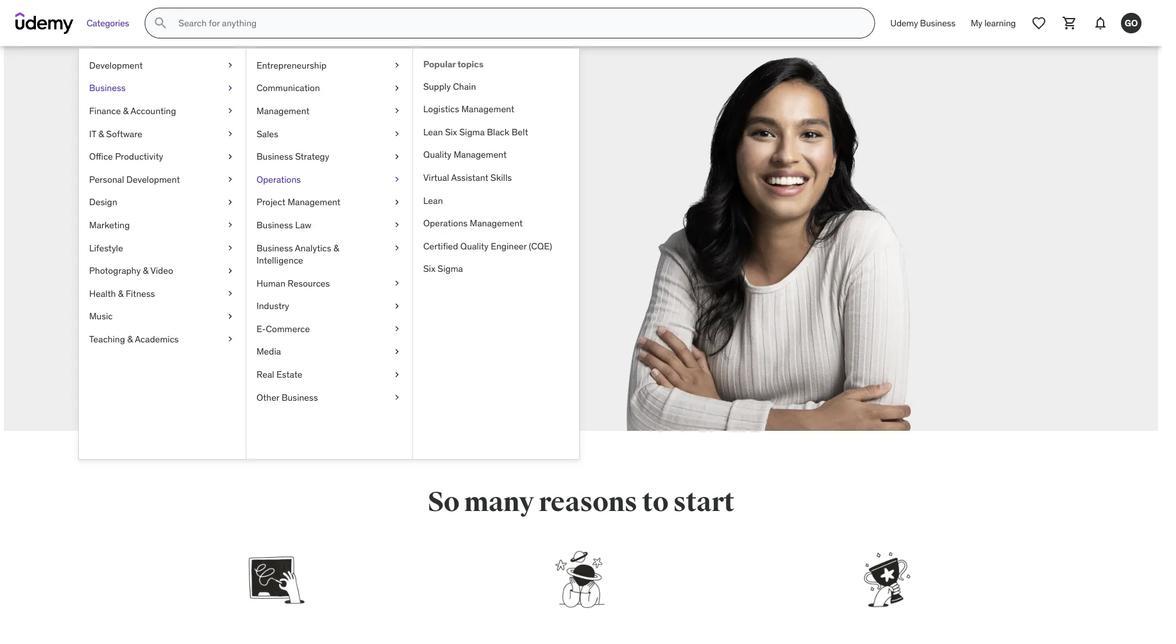 Task type: vqa. For each thing, say whether or not it's contained in the screenshot.
Udemy image
yes



Task type: describe. For each thing, give the bounding box(es) containing it.
xsmall image for business
[[225, 82, 235, 94]]

udemy business
[[891, 17, 956, 29]]

management down communication
[[257, 105, 310, 117]]

lean six sigma black belt link
[[413, 121, 579, 143]]

it
[[89, 128, 96, 139]]

photography
[[89, 265, 141, 276]]

quality management link
[[413, 143, 579, 166]]

lean for lean six sigma black belt
[[423, 126, 443, 138]]

xsmall image for real estate
[[392, 368, 402, 381]]

real estate
[[257, 369, 303, 380]]

my learning link
[[964, 8, 1024, 38]]

instructor
[[257, 240, 309, 255]]

industry link
[[246, 295, 413, 318]]

1 horizontal spatial six
[[445, 126, 457, 138]]

chain
[[453, 80, 476, 92]]

logistics management
[[423, 103, 515, 115]]

teach
[[287, 161, 370, 201]]

and
[[312, 240, 333, 255]]

design
[[89, 196, 117, 208]]

real
[[257, 369, 274, 380]]

xsmall image for it & software
[[225, 128, 235, 140]]

xsmall image for management
[[392, 105, 402, 117]]

certified quality engineer (cqe)
[[423, 240, 553, 252]]

human resources link
[[246, 272, 413, 295]]

udemy business link
[[883, 8, 964, 38]]

other
[[257, 392, 279, 403]]

business analytics & intelligence link
[[246, 237, 413, 272]]

& for software
[[99, 128, 104, 139]]

an
[[241, 240, 254, 255]]

& for academics
[[127, 333, 133, 345]]

get started
[[268, 292, 322, 305]]

wishlist image
[[1032, 15, 1047, 31]]

office
[[89, 151, 113, 162]]

1 horizontal spatial quality
[[461, 240, 489, 252]]

us
[[266, 196, 301, 236]]

your
[[286, 257, 309, 272]]

estate
[[277, 369, 303, 380]]

personal
[[89, 174, 124, 185]]

supply chain link
[[413, 75, 579, 98]]

operations for operations
[[257, 174, 301, 185]]

media link
[[246, 341, 413, 363]]

virtual assistant skills
[[423, 172, 512, 183]]

to
[[642, 486, 669, 519]]

teaching & academics
[[89, 333, 179, 345]]

commerce
[[266, 323, 310, 335]]

& inside business analytics & intelligence
[[334, 242, 339, 254]]

xsmall image for industry
[[392, 300, 402, 313]]

xsmall image for communication
[[392, 82, 402, 94]]

logistics management link
[[413, 98, 579, 121]]

udemy
[[891, 17, 918, 29]]

get started link
[[192, 283, 398, 314]]

go link
[[1116, 8, 1147, 38]]

office productivity link
[[79, 145, 246, 168]]

e-commerce link
[[246, 318, 413, 341]]

started
[[287, 292, 322, 305]]

become
[[192, 240, 238, 255]]

finance
[[89, 105, 121, 117]]

personal development
[[89, 174, 180, 185]]

xsmall image for other business
[[392, 391, 402, 404]]

xsmall image for sales
[[392, 128, 402, 140]]

supply chain
[[423, 80, 476, 92]]

fitness
[[126, 288, 155, 299]]

it & software link
[[79, 122, 246, 145]]

photography & video link
[[79, 259, 246, 282]]

assistant
[[451, 172, 489, 183]]

resources
[[288, 277, 330, 289]]

project management
[[257, 196, 341, 208]]

health
[[89, 288, 116, 299]]

lifestyle
[[89, 242, 123, 254]]

music link
[[79, 305, 246, 328]]

human resources
[[257, 277, 330, 289]]

xsmall image for business law
[[392, 219, 402, 231]]

entrepreneurship link
[[246, 54, 413, 77]]

go
[[1125, 17, 1138, 29]]

business for business law
[[257, 219, 293, 231]]

teaching & academics link
[[79, 328, 246, 351]]

xsmall image for personal development
[[225, 173, 235, 186]]

real estate link
[[246, 363, 413, 386]]

popular topics
[[423, 58, 484, 70]]

categories
[[87, 17, 129, 29]]

health & fitness
[[89, 288, 155, 299]]

lives
[[192, 257, 217, 272]]

certified
[[423, 240, 458, 252]]

quality management
[[423, 149, 507, 160]]

my
[[971, 17, 983, 29]]

xsmall image for teaching & academics
[[225, 333, 235, 346]]

entrepreneurship
[[257, 59, 327, 71]]

xsmall image for operations
[[392, 173, 402, 186]]

productivity
[[115, 151, 163, 162]]

design link
[[79, 191, 246, 214]]

xsmall image for finance & accounting
[[225, 105, 235, 117]]

xsmall image for lifestyle
[[225, 242, 235, 254]]

business strategy
[[257, 151, 329, 162]]

business for business analytics & intelligence
[[257, 242, 293, 254]]



Task type: locate. For each thing, give the bounding box(es) containing it.
software
[[106, 128, 142, 139]]

xsmall image inside lifestyle link
[[225, 242, 235, 254]]

virtual
[[423, 172, 449, 183]]

six down logistics
[[445, 126, 457, 138]]

including
[[233, 257, 283, 272]]

Search for anything text field
[[176, 12, 859, 34]]

xsmall image for photography & video
[[225, 265, 235, 277]]

xsmall image for health & fitness
[[225, 287, 235, 300]]

xsmall image inside human resources link
[[392, 277, 402, 290]]

xsmall image inside project management link
[[392, 196, 402, 209]]

0 vertical spatial development
[[89, 59, 143, 71]]

xsmall image for e-commerce
[[392, 323, 402, 335]]

lean down logistics
[[423, 126, 443, 138]]

so
[[428, 486, 460, 519]]

xsmall image inside communication link
[[392, 82, 402, 94]]

teaching
[[89, 333, 125, 345]]

personal development link
[[79, 168, 246, 191]]

operations element
[[413, 49, 579, 459]]

lifestyle link
[[79, 237, 246, 259]]

xsmall image inside entrepreneurship link
[[392, 59, 402, 72]]

management
[[462, 103, 515, 115], [257, 105, 310, 117], [454, 149, 507, 160], [288, 196, 341, 208], [470, 217, 523, 229]]

xsmall image inside business analytics & intelligence link
[[392, 242, 402, 254]]

quality up "virtual"
[[423, 149, 452, 160]]

(cqe)
[[529, 240, 553, 252]]

business for business
[[89, 82, 126, 94]]

finance & accounting link
[[79, 100, 246, 122]]

operations link
[[246, 168, 413, 191]]

management for project management
[[288, 196, 341, 208]]

xsmall image for business strategy
[[392, 150, 402, 163]]

0 horizontal spatial quality
[[423, 149, 452, 160]]

xsmall image
[[225, 82, 235, 94], [392, 82, 402, 94], [392, 105, 402, 117], [392, 128, 402, 140], [225, 150, 235, 163], [392, 150, 402, 163], [225, 173, 235, 186], [392, 173, 402, 186], [225, 196, 235, 209], [225, 219, 235, 231], [225, 287, 235, 300], [392, 300, 402, 313], [392, 368, 402, 381]]

xsmall image inside media link
[[392, 346, 402, 358]]

submit search image
[[153, 15, 168, 31]]

media
[[257, 346, 281, 358]]

sigma
[[460, 126, 485, 138], [438, 263, 463, 275]]

0 vertical spatial quality
[[423, 149, 452, 160]]

management down 'supply chain' link
[[462, 103, 515, 115]]

business down sales
[[257, 151, 293, 162]]

0 vertical spatial lean
[[423, 126, 443, 138]]

sales link
[[246, 122, 413, 145]]

music
[[89, 311, 113, 322]]

udemy image
[[15, 12, 74, 34]]

1 vertical spatial lean
[[423, 195, 443, 206]]

business down project
[[257, 219, 293, 231]]

academics
[[135, 333, 179, 345]]

xsmall image for media
[[392, 346, 402, 358]]

human
[[257, 277, 286, 289]]

business strategy link
[[246, 145, 413, 168]]

management for logistics management
[[462, 103, 515, 115]]

xsmall image for marketing
[[225, 219, 235, 231]]

photography & video
[[89, 265, 173, 276]]

& for accounting
[[123, 105, 129, 117]]

business up finance
[[89, 82, 126, 94]]

xsmall image inside industry link
[[392, 300, 402, 313]]

strategy
[[295, 151, 329, 162]]

operations up project
[[257, 174, 301, 185]]

sigma inside 'link'
[[438, 263, 463, 275]]

xsmall image inside teaching & academics link
[[225, 333, 235, 346]]

get
[[268, 292, 285, 305]]

xsmall image inside management link
[[392, 105, 402, 117]]

change
[[336, 240, 376, 255]]

& left video
[[143, 265, 148, 276]]

2 lean from the top
[[423, 195, 443, 206]]

come
[[192, 161, 281, 201]]

xsmall image inside operations link
[[392, 173, 402, 186]]

many
[[464, 486, 534, 519]]

& for fitness
[[118, 288, 124, 299]]

xsmall image inside the it & software link
[[225, 128, 235, 140]]

other business link
[[246, 386, 413, 409]]

other business
[[257, 392, 318, 403]]

lean six sigma black belt
[[423, 126, 528, 138]]

lean for lean
[[423, 195, 443, 206]]

lean
[[423, 126, 443, 138], [423, 195, 443, 206]]

business right udemy
[[920, 17, 956, 29]]

xsmall image for entrepreneurship
[[392, 59, 402, 72]]

xsmall image inside 'office productivity' link
[[225, 150, 235, 163]]

six down certified in the top of the page
[[423, 263, 436, 275]]

& right the health
[[118, 288, 124, 299]]

xsmall image inside health & fitness link
[[225, 287, 235, 300]]

xsmall image for development
[[225, 59, 235, 72]]

& right and on the left of the page
[[334, 242, 339, 254]]

operations up certified in the top of the page
[[423, 217, 468, 229]]

business inside 'link'
[[282, 392, 318, 403]]

belt
[[512, 126, 528, 138]]

1 vertical spatial six
[[423, 263, 436, 275]]

0 vertical spatial operations
[[257, 174, 301, 185]]

law
[[295, 219, 311, 231]]

& right teaching
[[127, 333, 133, 345]]

so many reasons to start
[[428, 486, 735, 519]]

lean down "virtual"
[[423, 195, 443, 206]]

black
[[487, 126, 510, 138]]

xsmall image inside music link
[[225, 310, 235, 323]]

six sigma link
[[413, 258, 579, 280]]

—
[[220, 257, 230, 272]]

xsmall image inside 'business law' link
[[392, 219, 402, 231]]

xsmall image for office productivity
[[225, 150, 235, 163]]

xsmall image
[[225, 59, 235, 72], [392, 59, 402, 72], [225, 105, 235, 117], [225, 128, 235, 140], [392, 196, 402, 209], [392, 219, 402, 231], [225, 242, 235, 254], [392, 242, 402, 254], [225, 265, 235, 277], [392, 277, 402, 290], [225, 310, 235, 323], [392, 323, 402, 335], [225, 333, 235, 346], [392, 346, 402, 358], [392, 391, 402, 404]]

business for business strategy
[[257, 151, 293, 162]]

quality
[[423, 149, 452, 160], [461, 240, 489, 252]]

logistics
[[423, 103, 459, 115]]

xsmall image inside design link
[[225, 196, 235, 209]]

0 horizontal spatial six
[[423, 263, 436, 275]]

six
[[445, 126, 457, 138], [423, 263, 436, 275]]

project management link
[[246, 191, 413, 214]]

management link
[[246, 100, 413, 122]]

intelligence
[[257, 255, 303, 266]]

operations for operations management
[[423, 217, 468, 229]]

0 vertical spatial sigma
[[460, 126, 485, 138]]

management for operations management
[[470, 217, 523, 229]]

1 vertical spatial development
[[126, 174, 180, 185]]

xsmall image inside other business 'link'
[[392, 391, 402, 404]]

xsmall image for music
[[225, 310, 235, 323]]

development down 'office productivity' link at the top of the page
[[126, 174, 180, 185]]

xsmall image inside real estate link
[[392, 368, 402, 381]]

own
[[312, 257, 335, 272]]

xsmall image inside e-commerce link
[[392, 323, 402, 335]]

xsmall image inside development 'link'
[[225, 59, 235, 72]]

& right 'it'
[[99, 128, 104, 139]]

communication link
[[246, 77, 413, 100]]

xsmall image inside business strategy link
[[392, 150, 402, 163]]

development
[[89, 59, 143, 71], [126, 174, 180, 185]]

shopping cart with 0 items image
[[1063, 15, 1078, 31]]

sales
[[257, 128, 279, 139]]

xsmall image for business analytics & intelligence
[[392, 242, 402, 254]]

xsmall image for design
[[225, 196, 235, 209]]

skills
[[491, 172, 512, 183]]

health & fitness link
[[79, 282, 246, 305]]

industry
[[257, 300, 289, 312]]

1 horizontal spatial operations
[[423, 217, 468, 229]]

with
[[192, 196, 260, 236]]

management down lean six sigma black belt
[[454, 149, 507, 160]]

my learning
[[971, 17, 1016, 29]]

xsmall image inside "business" link
[[225, 82, 235, 94]]

xsmall image inside personal development link
[[225, 173, 235, 186]]

business down "estate"
[[282, 392, 318, 403]]

0 horizontal spatial operations
[[257, 174, 301, 185]]

categories button
[[79, 8, 137, 38]]

accounting
[[131, 105, 176, 117]]

six inside 'link'
[[423, 263, 436, 275]]

business up intelligence on the top left
[[257, 242, 293, 254]]

xsmall image inside finance & accounting link
[[225, 105, 235, 117]]

operations management link
[[413, 212, 579, 235]]

& right finance
[[123, 105, 129, 117]]

sigma down certified in the top of the page
[[438, 263, 463, 275]]

marketing
[[89, 219, 130, 231]]

development link
[[79, 54, 246, 77]]

&
[[123, 105, 129, 117], [99, 128, 104, 139], [334, 242, 339, 254], [143, 265, 148, 276], [118, 288, 124, 299], [127, 333, 133, 345]]

xsmall image for project management
[[392, 196, 402, 209]]

business inside business analytics & intelligence
[[257, 242, 293, 254]]

video
[[150, 265, 173, 276]]

communication
[[257, 82, 320, 94]]

office productivity
[[89, 151, 163, 162]]

0 vertical spatial six
[[445, 126, 457, 138]]

lean link
[[413, 189, 579, 212]]

development inside 'link'
[[89, 59, 143, 71]]

business law link
[[246, 214, 413, 237]]

& for video
[[143, 265, 148, 276]]

business law
[[257, 219, 311, 231]]

certified quality engineer (cqe) link
[[413, 235, 579, 258]]

xsmall image inside marketing link
[[225, 219, 235, 231]]

1 vertical spatial quality
[[461, 240, 489, 252]]

sigma down logistics management
[[460, 126, 485, 138]]

quality down operations management
[[461, 240, 489, 252]]

xsmall image for human resources
[[392, 277, 402, 290]]

virtual assistant skills link
[[413, 166, 579, 189]]

management up law on the left of the page
[[288, 196, 341, 208]]

1 lean from the top
[[423, 126, 443, 138]]

1 vertical spatial operations
[[423, 217, 468, 229]]

development down categories dropdown button
[[89, 59, 143, 71]]

management down lean link
[[470, 217, 523, 229]]

management for quality management
[[454, 149, 507, 160]]

xsmall image inside sales link
[[392, 128, 402, 140]]

project
[[257, 196, 286, 208]]

marketing link
[[79, 214, 246, 237]]

xsmall image inside photography & video link
[[225, 265, 235, 277]]

e-commerce
[[257, 323, 310, 335]]

1 vertical spatial sigma
[[438, 263, 463, 275]]

notifications image
[[1093, 15, 1109, 31]]



